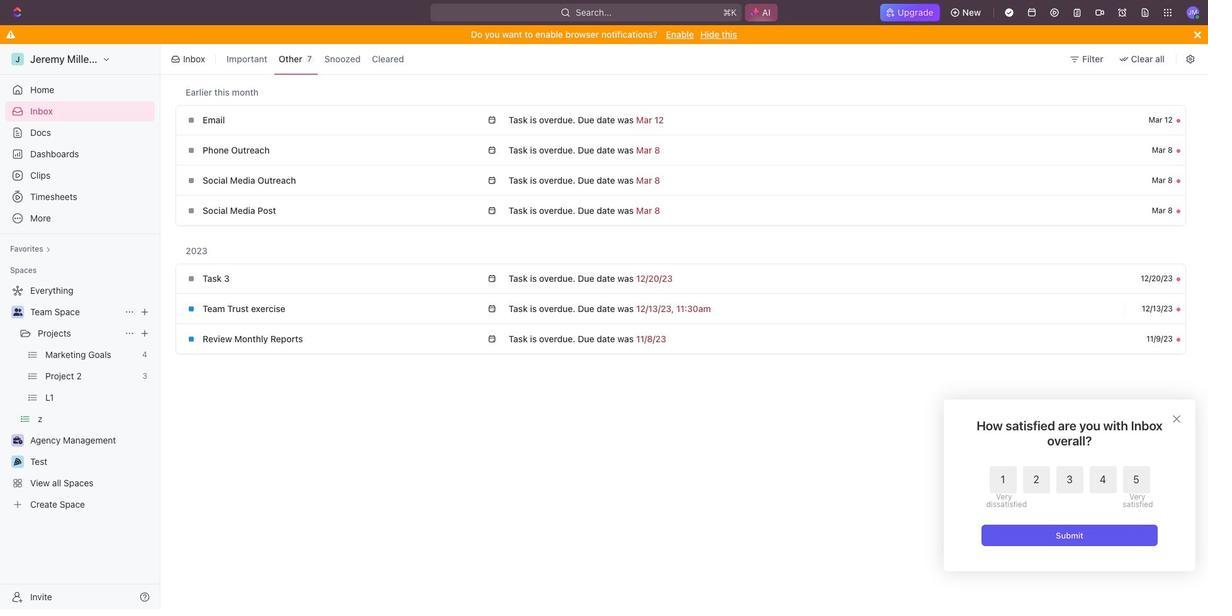 Task type: vqa. For each thing, say whether or not it's contained in the screenshot.
the leftmost TEAM SPACE Link
no



Task type: describe. For each thing, give the bounding box(es) containing it.
user group image
[[13, 308, 22, 316]]

5 unread image from the top
[[1177, 307, 1181, 311]]

tree inside sidebar navigation
[[5, 281, 155, 515]]

business time image
[[13, 437, 22, 444]]

3 unread image from the top
[[1177, 179, 1181, 183]]

unread image
[[1177, 278, 1181, 281]]

jeremy miller's workspace, , element
[[11, 53, 24, 65]]

6 unread image from the top
[[1177, 338, 1181, 341]]

sidebar navigation
[[0, 44, 163, 609]]

4 unread image from the top
[[1177, 209, 1181, 213]]



Task type: locate. For each thing, give the bounding box(es) containing it.
dialog
[[944, 400, 1196, 572]]

option group
[[987, 466, 1150, 509]]

tab list
[[220, 42, 411, 77]]

1 unread image from the top
[[1177, 119, 1181, 123]]

unread image
[[1177, 119, 1181, 123], [1177, 149, 1181, 153], [1177, 179, 1181, 183], [1177, 209, 1181, 213], [1177, 307, 1181, 311], [1177, 338, 1181, 341]]

2 unread image from the top
[[1177, 149, 1181, 153]]

pizza slice image
[[14, 458, 21, 466]]

tree
[[5, 281, 155, 515]]



